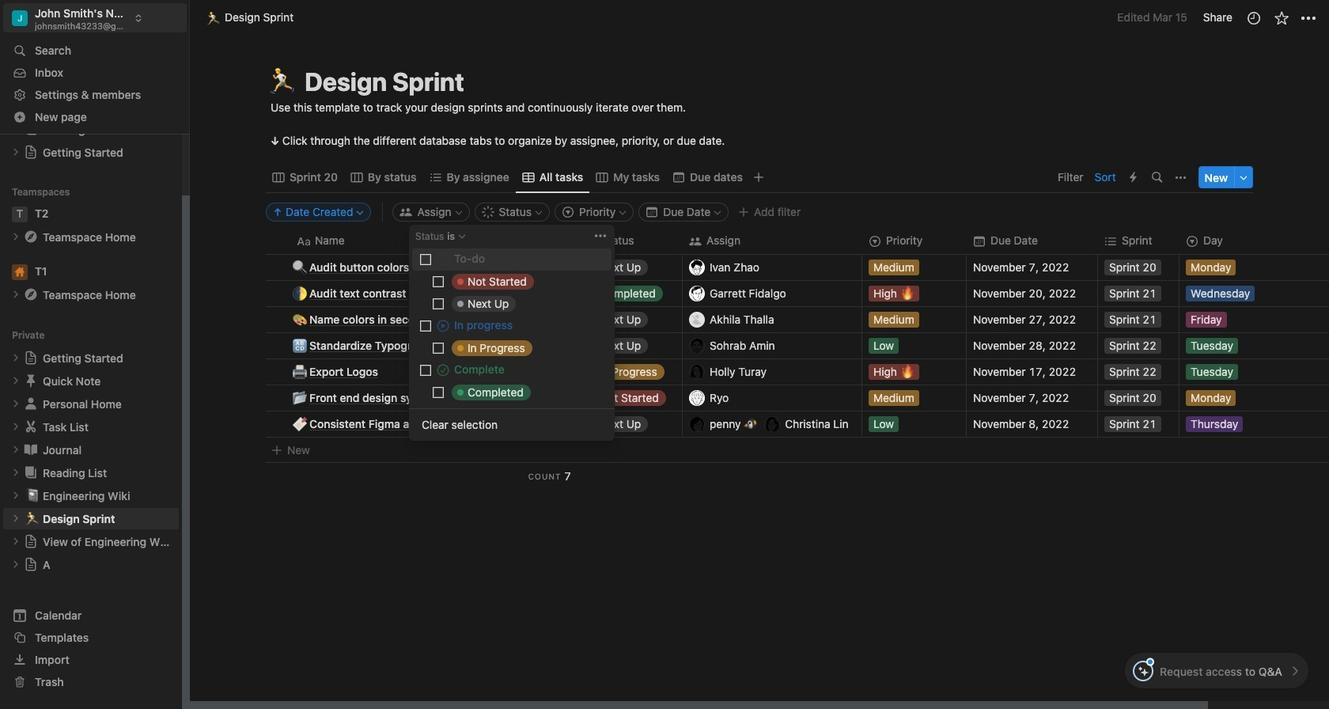 Task type: describe. For each thing, give the bounding box(es) containing it.
2 open image from the top
[[11, 290, 21, 299]]

🔖 image
[[293, 415, 307, 433]]

📂 image
[[293, 389, 307, 407]]

5 open image from the top
[[11, 422, 21, 432]]

4 tab from the left
[[516, 167, 590, 189]]

create and view automations image
[[1130, 172, 1137, 183]]

0 vertical spatial 🏃 image
[[268, 63, 297, 101]]

🌓 image
[[293, 284, 307, 303]]

1 tab from the left
[[266, 167, 344, 189]]

8 open image from the top
[[11, 560, 21, 569]]

🔥 image
[[901, 362, 915, 380]]

1 open image from the top
[[11, 232, 21, 242]]

🔠 image
[[293, 337, 307, 355]]

6 open image from the top
[[11, 468, 21, 478]]

7 open image from the top
[[11, 491, 21, 500]]



Task type: vqa. For each thing, say whether or not it's contained in the screenshot.
😀 image
no



Task type: locate. For each thing, give the bounding box(es) containing it.
1 horizontal spatial 🏃 image
[[268, 63, 297, 101]]

t image
[[12, 206, 28, 222]]

tab list
[[266, 162, 1054, 193]]

📓 image
[[25, 486, 40, 504]]

🔥 image
[[901, 284, 915, 302]]

🔍 image
[[293, 258, 307, 277]]

1 open image from the top
[[11, 147, 21, 157]]

🖨 image
[[293, 363, 307, 381]]

0 horizontal spatial 🏃 image
[[25, 509, 40, 527]]

4 open image from the top
[[11, 514, 21, 523]]

🏃 image
[[207, 8, 221, 27]]

tab
[[266, 167, 344, 189], [344, 167, 423, 189], [423, 167, 516, 189], [516, 167, 590, 189], [590, 167, 666, 189], [666, 167, 749, 189]]

2 tab from the left
[[344, 167, 423, 189]]

🎨 image
[[293, 311, 307, 329]]

6 tab from the left
[[666, 167, 749, 189]]

3 tab from the left
[[423, 167, 516, 189]]

open image
[[11, 232, 21, 242], [11, 290, 21, 299], [11, 376, 21, 386], [11, 399, 21, 409], [11, 422, 21, 432], [11, 468, 21, 478], [11, 491, 21, 500], [11, 560, 21, 569]]

🏃 image
[[268, 63, 297, 101], [25, 509, 40, 527]]

open image
[[11, 147, 21, 157], [11, 353, 21, 363], [11, 445, 21, 455], [11, 514, 21, 523], [11, 537, 21, 546]]

3 open image from the top
[[11, 376, 21, 386]]

change page icon image
[[24, 145, 38, 159], [23, 229, 39, 245], [23, 287, 39, 303], [24, 351, 38, 365], [23, 373, 39, 389], [23, 396, 39, 412], [23, 419, 39, 435], [23, 442, 39, 458], [23, 465, 39, 481], [24, 534, 38, 549], [24, 557, 38, 572]]

1 vertical spatial 🏃 image
[[25, 509, 40, 527]]

4 open image from the top
[[11, 399, 21, 409]]

favorite image
[[1274, 10, 1290, 26]]

5 open image from the top
[[11, 537, 21, 546]]

2 open image from the top
[[11, 353, 21, 363]]

3 open image from the top
[[11, 445, 21, 455]]

updates image
[[1246, 10, 1262, 26]]

5 tab from the left
[[590, 167, 666, 189]]



